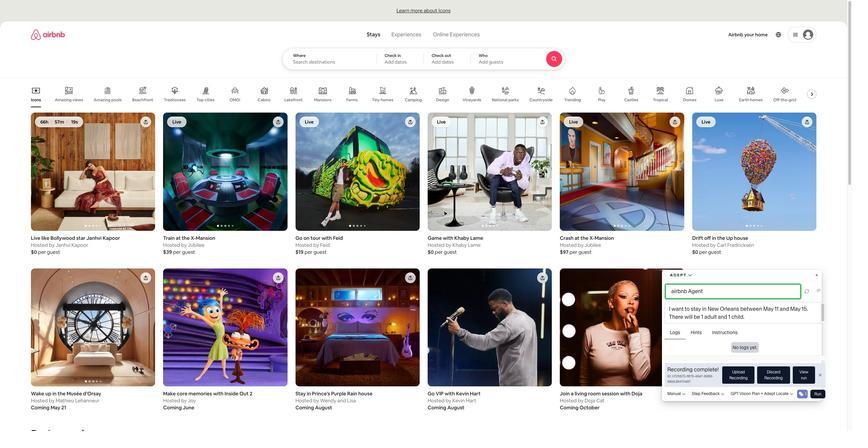 Task type: describe. For each thing, give the bounding box(es) containing it.
what can we help you find? tab list
[[362, 27, 427, 42]]



Task type: locate. For each thing, give the bounding box(es) containing it.
profile element
[[491, 21, 817, 48]]

None search field
[[282, 21, 584, 70]]

Search destinations search field
[[293, 59, 366, 65]]

group
[[31, 81, 826, 107], [31, 113, 155, 231], [163, 113, 412, 231], [296, 113, 544, 231], [428, 113, 677, 231], [560, 113, 809, 231], [693, 113, 817, 231], [31, 268, 155, 387]]



Task type: vqa. For each thing, say whether or not it's contained in the screenshot.
3 beds
no



